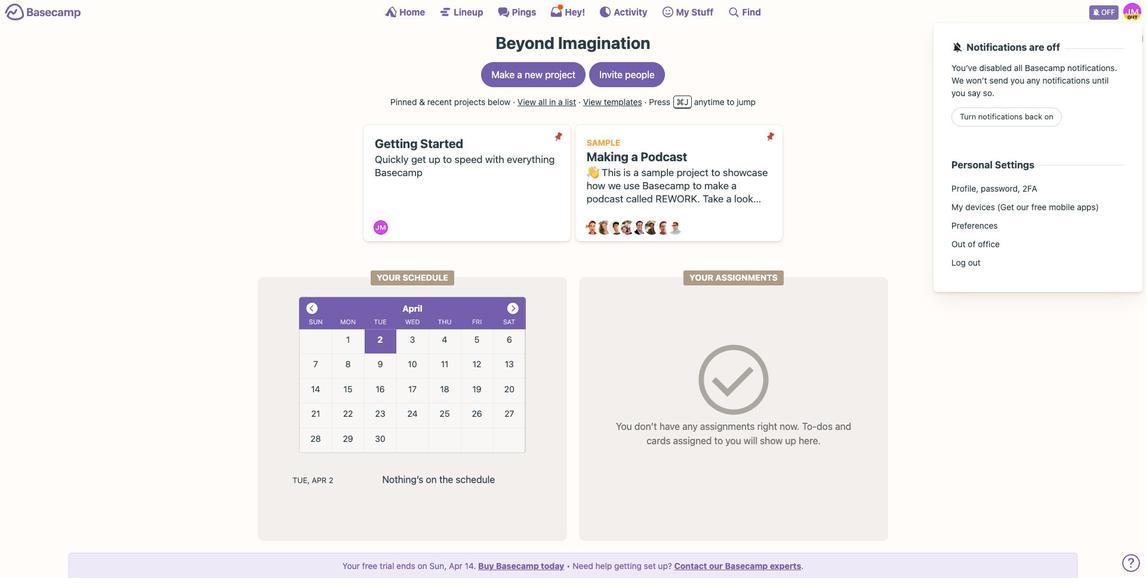 Task type: locate. For each thing, give the bounding box(es) containing it.
jer mill image
[[1124, 3, 1142, 21]]

victor cooper image
[[669, 221, 683, 235]]

switch accounts image
[[5, 3, 81, 22]]

main element
[[0, 0, 1147, 292]]

jared davis image
[[610, 221, 624, 235]]



Task type: vqa. For each thing, say whether or not it's contained in the screenshot.
Switch accounts Image
yes



Task type: describe. For each thing, give the bounding box(es) containing it.
annie bryan image
[[586, 221, 600, 235]]

steve marsh image
[[657, 221, 671, 235]]

keyboard shortcut: ⌘ + / image
[[728, 6, 740, 18]]

jer mill image
[[374, 221, 388, 235]]

jennifer young image
[[621, 221, 636, 235]]

cheryl walters image
[[598, 221, 612, 235]]

josh fiske image
[[633, 221, 648, 235]]

nicole katz image
[[645, 221, 659, 235]]



